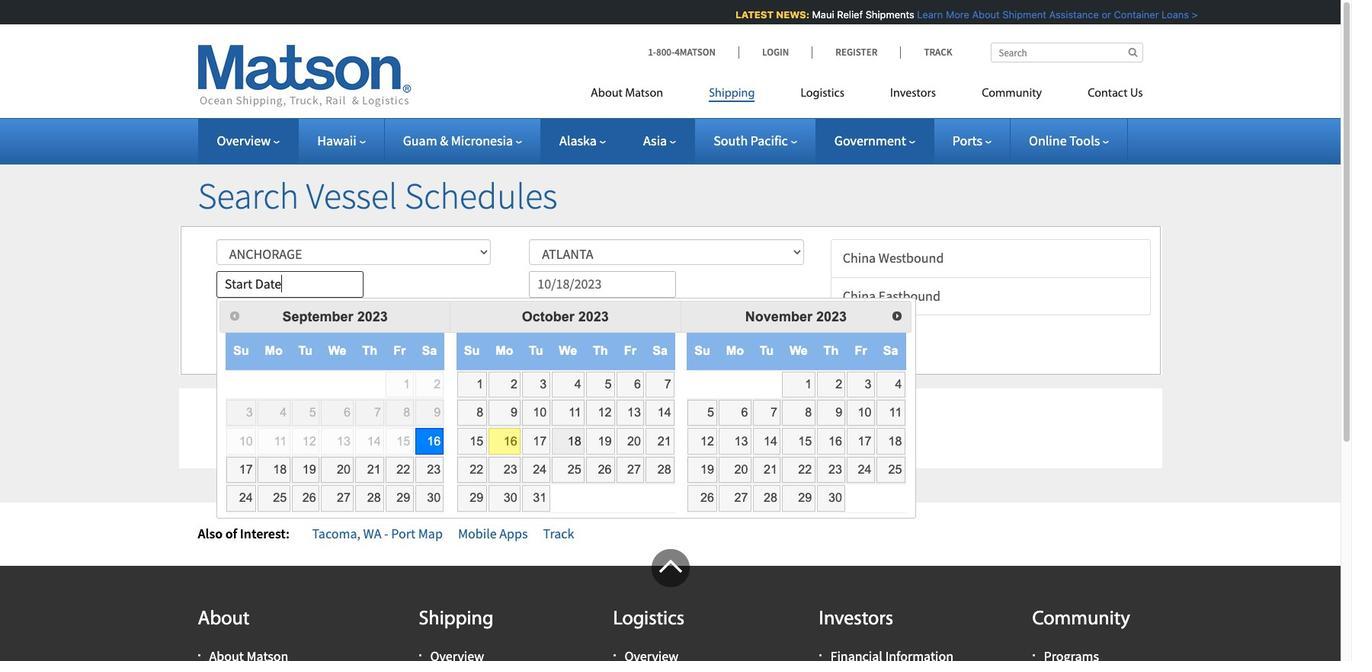 Task type: locate. For each thing, give the bounding box(es) containing it.
29
[[397, 491, 410, 505], [470, 491, 483, 505], [798, 491, 812, 505]]

1 horizontal spatial 4
[[574, 377, 581, 391]]

2 30 link from the left
[[488, 486, 521, 512]]

1 22 link from the left
[[386, 457, 413, 483]]

0 horizontal spatial 13
[[337, 434, 351, 448]]

0 horizontal spatial 2
[[434, 377, 441, 391]]

shipments
[[864, 8, 912, 21]]

0 horizontal spatial 8 link
[[457, 400, 487, 426]]

2 mo from the left
[[495, 344, 513, 358]]

0 horizontal spatial mo
[[265, 344, 283, 358]]

1 horizontal spatial th
[[593, 344, 608, 358]]

china up china eastbound
[[843, 249, 876, 267]]

2 horizontal spatial 15
[[798, 434, 812, 448]]

1 horizontal spatial 2
[[511, 377, 517, 391]]

2 1 link from the left
[[782, 372, 815, 398]]

1 horizontal spatial 4 link
[[876, 372, 905, 398]]

1
[[403, 377, 410, 391], [477, 377, 483, 391], [805, 377, 812, 391]]

1 horizontal spatial 6 link
[[719, 400, 751, 426]]

search inside button
[[278, 321, 325, 339]]

2023 right "november"
[[816, 309, 847, 325]]

None search field
[[990, 43, 1143, 62]]

0 horizontal spatial about
[[198, 609, 250, 630]]

27
[[627, 463, 641, 476], [337, 491, 351, 505], [734, 491, 748, 505]]

1 horizontal spatial 7 link
[[753, 400, 781, 426]]

17 link
[[522, 429, 550, 455], [847, 429, 875, 455], [226, 457, 256, 483]]

2 horizontal spatial 22 link
[[782, 457, 815, 483]]

2 horizontal spatial 27 link
[[719, 486, 751, 512]]

1 16 link from the left
[[415, 429, 444, 455]]

search image
[[1128, 47, 1138, 57]]

1 horizontal spatial su
[[464, 344, 480, 358]]

6
[[634, 377, 641, 391], [344, 406, 351, 419], [741, 406, 748, 419]]

27 for 27 link to the left
[[337, 491, 351, 505]]

3 30 link from the left
[[817, 486, 846, 512]]

26 for rightmost "26" link
[[700, 491, 714, 505]]

1 1 link from the left
[[457, 372, 487, 398]]

5 link
[[586, 372, 615, 398], [688, 400, 717, 426]]

china westbound link
[[831, 239, 1151, 278]]

1 horizontal spatial 9
[[511, 406, 517, 419]]

26
[[598, 463, 612, 476], [302, 491, 316, 505], [700, 491, 714, 505]]

westbound
[[879, 249, 944, 267]]

6 link
[[616, 372, 644, 398], [719, 400, 751, 426]]

1 vertical spatial search
[[278, 321, 325, 339]]

2 2 link from the left
[[817, 372, 846, 398]]

1 vertical spatial 7 link
[[753, 400, 781, 426]]

1 sa from the left
[[422, 344, 437, 358]]

2 1 from the left
[[477, 377, 483, 391]]

2 link for 7
[[817, 372, 846, 398]]

10 link
[[522, 400, 550, 426], [847, 400, 875, 426]]

0 horizontal spatial 25 link
[[258, 486, 290, 512]]

0 vertical spatial 5 link
[[586, 372, 615, 398]]

3 mo from the left
[[726, 344, 744, 358]]

4matson
[[675, 46, 716, 59]]

2 3 link from the left
[[847, 372, 875, 398]]

asia link
[[643, 132, 676, 149]]

0 horizontal spatial 11 link
[[551, 400, 585, 426]]

th
[[362, 344, 377, 358], [593, 344, 608, 358], [824, 344, 839, 358]]

about inside footer
[[198, 609, 250, 630]]

track down 31
[[543, 525, 574, 543]]

3 29 link from the left
[[782, 486, 815, 512]]

2 china from the top
[[843, 287, 876, 305]]

th down october 2023
[[593, 344, 608, 358]]

2023
[[357, 309, 388, 325], [578, 309, 609, 325], [816, 309, 847, 325]]

0 horizontal spatial fr
[[393, 344, 406, 358]]

search down overview link
[[198, 173, 299, 219]]

2 for 5
[[835, 377, 842, 391]]

25 for rightmost "25" link
[[888, 463, 902, 476]]

0 horizontal spatial 26
[[302, 491, 316, 505]]

tacoma,
[[312, 525, 360, 543]]

tu down october
[[529, 344, 543, 358]]

1 horizontal spatial 14 link
[[753, 429, 781, 455]]

1 horizontal spatial track
[[924, 46, 952, 59]]

mo for october
[[495, 344, 513, 358]]

2 horizontal spatial 25 link
[[876, 457, 905, 483]]

1 23 link from the left
[[415, 457, 444, 483]]

17 for 17 "link" to the right
[[858, 434, 872, 448]]

1 horizontal spatial 24 link
[[522, 457, 550, 483]]

1 tu from the left
[[298, 344, 312, 358]]

track down learn in the right top of the page
[[924, 46, 952, 59]]

2 horizontal spatial 10
[[858, 406, 872, 419]]

1 2 from the left
[[434, 377, 441, 391]]

0 horizontal spatial tu
[[298, 344, 312, 358]]

1 29 link from the left
[[386, 486, 413, 512]]

3 30 from the left
[[829, 491, 842, 505]]

1 link
[[457, 372, 487, 398], [782, 372, 815, 398]]

about for about matson
[[591, 88, 623, 100]]

we
[[328, 344, 347, 358], [559, 344, 577, 358], [789, 344, 808, 358]]

1 horizontal spatial 15 link
[[782, 429, 815, 455]]

2 sa from the left
[[653, 344, 668, 358]]

2 su from the left
[[464, 344, 480, 358]]

5
[[605, 377, 612, 391], [309, 406, 316, 419], [707, 406, 714, 419]]

1 horizontal spatial tu
[[529, 344, 543, 358]]

0 horizontal spatial we
[[328, 344, 347, 358]]

0 vertical spatial shipping
[[709, 88, 755, 100]]

november
[[745, 309, 812, 325]]

th for september 2023
[[362, 344, 377, 358]]

1 3 link from the left
[[522, 372, 550, 398]]

1 for 5
[[805, 377, 812, 391]]

online
[[1029, 132, 1067, 149]]

us
[[1130, 88, 1143, 100]]

we down november 2023
[[789, 344, 808, 358]]

0 horizontal spatial 11
[[274, 434, 287, 448]]

1 horizontal spatial 23
[[504, 463, 517, 476]]

10 for 2nd 10 link from left
[[858, 406, 872, 419]]

container
[[1112, 8, 1157, 21]]

3
[[540, 377, 547, 391], [865, 377, 872, 391], [246, 406, 253, 419]]

3 1 from the left
[[805, 377, 812, 391]]

2 horizontal spatial 9
[[835, 406, 842, 419]]

8 for second 8 link from the left
[[805, 406, 812, 419]]

2 16 link from the left
[[488, 429, 521, 455]]

0 vertical spatial track link
[[900, 46, 952, 59]]

0 horizontal spatial 15
[[397, 434, 410, 448]]

su for september 2023
[[233, 344, 249, 358]]

4 link for 12
[[551, 372, 585, 398]]

2
[[434, 377, 441, 391], [511, 377, 517, 391], [835, 377, 842, 391]]

11 for second 11 link
[[889, 406, 902, 419]]

0 horizontal spatial logistics
[[613, 609, 684, 630]]

3 29 from the left
[[798, 491, 812, 505]]

1 horizontal spatial 2 link
[[817, 372, 846, 398]]

24 link
[[522, 457, 550, 483], [847, 457, 875, 483], [226, 486, 256, 512]]

2 we from the left
[[559, 344, 577, 358]]

3 fr from the left
[[855, 344, 867, 358]]

tu down september
[[298, 344, 312, 358]]

12 link
[[586, 400, 615, 426], [688, 429, 717, 455]]

2 horizontal spatial th
[[824, 344, 839, 358]]

tu for october 2023
[[529, 344, 543, 358]]

search for search
[[278, 321, 325, 339]]

1 vertical spatial 5 link
[[688, 400, 717, 426]]

3 2 from the left
[[835, 377, 842, 391]]

0 horizontal spatial 17
[[239, 463, 253, 476]]

0 horizontal spatial 28
[[367, 491, 381, 505]]

1 horizontal spatial 10 link
[[847, 400, 875, 426]]

2 horizontal spatial 30
[[829, 491, 842, 505]]

24
[[533, 463, 547, 476], [858, 463, 872, 476], [239, 491, 253, 505]]

1 horizontal spatial 3
[[540, 377, 547, 391]]

1-800-4matson link
[[648, 46, 739, 59]]

2 4 link from the left
[[876, 372, 905, 398]]

track link down learn in the right top of the page
[[900, 46, 952, 59]]

1-800-4matson
[[648, 46, 716, 59]]

mo
[[265, 344, 283, 358], [495, 344, 513, 358], [726, 344, 744, 358]]

9 link
[[488, 400, 521, 426], [817, 400, 846, 426]]

15
[[397, 434, 410, 448], [470, 434, 483, 448], [798, 434, 812, 448]]

8 for 2nd 8 link from right
[[477, 406, 483, 419]]

20 for the right the 20 link
[[734, 463, 748, 476]]

overview
[[217, 132, 271, 149]]

2 9 from the left
[[511, 406, 517, 419]]

about for about
[[198, 609, 250, 630]]

2 th from the left
[[593, 344, 608, 358]]

27 for 27 link to the middle
[[627, 463, 641, 476]]

1 15 from the left
[[397, 434, 410, 448]]

map
[[418, 525, 443, 543]]

3 8 from the left
[[805, 406, 812, 419]]

2 2023 from the left
[[578, 309, 609, 325]]

2 horizontal spatial 17
[[858, 434, 872, 448]]

26 for "26" link to the left
[[302, 491, 316, 505]]

about inside top menu navigation
[[591, 88, 623, 100]]

11 link
[[551, 400, 585, 426], [876, 400, 905, 426]]

8
[[403, 406, 410, 419], [477, 406, 483, 419], [805, 406, 812, 419]]

search down start date text field
[[278, 321, 325, 339]]

track link down 31
[[543, 525, 574, 543]]

1 horizontal spatial 22 link
[[457, 457, 487, 483]]

1 su from the left
[[233, 344, 249, 358]]

20
[[627, 434, 641, 448], [337, 463, 351, 476], [734, 463, 748, 476]]

1 horizontal spatial track link
[[900, 46, 952, 59]]

23 for 1st 23 link from right
[[829, 463, 842, 476]]

th down "september 2023"
[[362, 344, 377, 358]]

2 2 from the left
[[511, 377, 517, 391]]

tacoma, wa - port map
[[312, 525, 443, 543]]

logistics inside top menu navigation
[[801, 88, 844, 100]]

31
[[533, 491, 547, 505]]

1 vertical spatial community
[[1032, 609, 1130, 630]]

2 horizontal spatial 22
[[798, 463, 812, 476]]

1 mo from the left
[[265, 344, 283, 358]]

3 2023 from the left
[[816, 309, 847, 325]]

september 2023
[[282, 309, 388, 325]]

2 10 link from the left
[[847, 400, 875, 426]]

0 vertical spatial 14 link
[[646, 400, 675, 426]]

1 china from the top
[[843, 249, 876, 267]]

0 horizontal spatial th
[[362, 344, 377, 358]]

pacific
[[751, 132, 788, 149]]

th down november 2023
[[824, 344, 839, 358]]

investors inside top menu navigation
[[890, 88, 936, 100]]

1 horizontal spatial logistics
[[801, 88, 844, 100]]

1 2023 from the left
[[357, 309, 388, 325]]

su
[[233, 344, 249, 358], [464, 344, 480, 358], [695, 344, 710, 358]]

2 8 from the left
[[477, 406, 483, 419]]

3 we from the left
[[789, 344, 808, 358]]

0 horizontal spatial 19 link
[[292, 457, 319, 483]]

2 16 from the left
[[504, 434, 517, 448]]

china left eastbound
[[843, 287, 876, 305]]

china westbound
[[843, 249, 944, 267]]

0 horizontal spatial 23 link
[[415, 457, 444, 483]]

1 horizontal spatial 10
[[533, 406, 547, 419]]

1 horizontal spatial 13
[[627, 406, 641, 419]]

2 29 link from the left
[[457, 486, 487, 512]]

0 horizontal spatial 13 link
[[616, 400, 644, 426]]

1 vertical spatial investors
[[819, 609, 893, 630]]

we for october
[[559, 344, 577, 358]]

1 23 from the left
[[427, 463, 441, 476]]

0 horizontal spatial 14
[[367, 434, 381, 448]]

community
[[982, 88, 1042, 100], [1032, 609, 1130, 630]]

3 sa from the left
[[883, 344, 898, 358]]

2 horizontal spatial 20
[[734, 463, 748, 476]]

3 for 12
[[540, 377, 547, 391]]

0 horizontal spatial 23
[[427, 463, 441, 476]]

we down "september 2023"
[[328, 344, 347, 358]]

2 23 link from the left
[[488, 457, 521, 483]]

south pacific link
[[713, 132, 797, 149]]

1 horizontal spatial 16
[[504, 434, 517, 448]]

14
[[658, 406, 671, 419], [367, 434, 381, 448], [764, 434, 777, 448]]

25 link
[[551, 457, 585, 483], [876, 457, 905, 483], [258, 486, 290, 512]]

1 vertical spatial 12 link
[[688, 429, 717, 455]]

2023 for september 2023
[[357, 309, 388, 325]]

11 for 1st 11 link from left
[[569, 406, 581, 419]]

relief
[[835, 8, 861, 21]]

0 horizontal spatial shipping
[[419, 609, 493, 630]]

shipment
[[1001, 8, 1044, 21]]

28
[[658, 463, 671, 476], [367, 491, 381, 505], [764, 491, 777, 505]]

12 for the left 12 link
[[598, 406, 612, 419]]

track
[[924, 46, 952, 59], [543, 525, 574, 543]]

2023 down end date text field
[[578, 309, 609, 325]]

0 vertical spatial track
[[924, 46, 952, 59]]

3 16 from the left
[[829, 434, 842, 448]]

0 horizontal spatial 1 link
[[457, 372, 487, 398]]

3 tu from the left
[[760, 344, 774, 358]]

footer
[[0, 549, 1341, 662]]

1 11 link from the left
[[551, 400, 585, 426]]

1 vertical spatial 6 link
[[719, 400, 751, 426]]

1 we from the left
[[328, 344, 347, 358]]

2 horizontal spatial 27
[[734, 491, 748, 505]]

2 fr from the left
[[624, 344, 636, 358]]

fr for october 2023
[[624, 344, 636, 358]]

logistics down backtop image
[[613, 609, 684, 630]]

2 horizontal spatial 28
[[764, 491, 777, 505]]

Start date text field
[[216, 271, 363, 298]]

1 9 from the left
[[434, 406, 441, 419]]

1 horizontal spatial 26
[[598, 463, 612, 476]]

maui
[[810, 8, 832, 21]]

1 2 link from the left
[[488, 372, 521, 398]]

23 link
[[415, 457, 444, 483], [488, 457, 521, 483], [817, 457, 846, 483]]

3 link for 11
[[522, 372, 550, 398]]

track link
[[900, 46, 952, 59], [543, 525, 574, 543]]

2 8 link from the left
[[782, 400, 815, 426]]

4 for 13
[[574, 377, 581, 391]]

20 for the 20 link to the left
[[337, 463, 351, 476]]

1 horizontal spatial 18 link
[[551, 429, 585, 455]]

we for september
[[328, 344, 347, 358]]

0 horizontal spatial 25
[[273, 491, 287, 505]]

0 horizontal spatial track
[[543, 525, 574, 543]]

0 horizontal spatial 6
[[344, 406, 351, 419]]

logistics down register link
[[801, 88, 844, 100]]

1 4 link from the left
[[551, 372, 585, 398]]

8 link
[[457, 400, 487, 426], [782, 400, 815, 426]]

2 29 from the left
[[470, 491, 483, 505]]

19 link
[[586, 429, 615, 455], [292, 457, 319, 483], [688, 457, 717, 483]]

sa for september 2023
[[422, 344, 437, 358]]

2 horizontal spatial fr
[[855, 344, 867, 358]]

tools
[[1069, 132, 1100, 149]]

27 for rightmost 27 link
[[734, 491, 748, 505]]

1 30 link from the left
[[415, 486, 444, 512]]

0 horizontal spatial 9
[[434, 406, 441, 419]]

1 fr from the left
[[393, 344, 406, 358]]

2 23 from the left
[[504, 463, 517, 476]]

2 horizontal spatial sa
[[883, 344, 898, 358]]

about matson link
[[591, 80, 686, 111]]

22
[[397, 463, 410, 476], [470, 463, 483, 476], [798, 463, 812, 476]]

south
[[713, 132, 748, 149]]

14 link
[[646, 400, 675, 426], [753, 429, 781, 455]]

0 horizontal spatial 21
[[367, 463, 381, 476]]

we down october 2023
[[559, 344, 577, 358]]

search
[[198, 173, 299, 219], [278, 321, 325, 339]]

25
[[568, 463, 581, 476], [888, 463, 902, 476], [273, 491, 287, 505]]

3 23 from the left
[[829, 463, 842, 476]]

tu down "november"
[[760, 344, 774, 358]]

1 th from the left
[[362, 344, 377, 358]]

19
[[598, 434, 612, 448], [302, 463, 316, 476], [700, 463, 714, 476]]

21 link
[[646, 429, 675, 455], [355, 457, 384, 483], [753, 457, 781, 483]]

hawaii
[[317, 132, 356, 149]]

29 link
[[386, 486, 413, 512], [457, 486, 487, 512], [782, 486, 815, 512]]

2 tu from the left
[[529, 344, 543, 358]]

2 horizontal spatial 18
[[888, 434, 902, 448]]

0 horizontal spatial 2 link
[[488, 372, 521, 398]]

1 horizontal spatial 1 link
[[782, 372, 815, 398]]

investors
[[890, 88, 936, 100], [819, 609, 893, 630]]

top menu navigation
[[591, 80, 1143, 111]]

2 horizontal spatial 20 link
[[719, 457, 751, 483]]

27 link
[[616, 457, 644, 483], [321, 486, 354, 512], [719, 486, 751, 512]]

1 horizontal spatial mo
[[495, 344, 513, 358]]

logistics
[[801, 88, 844, 100], [613, 609, 684, 630]]

2 link
[[488, 372, 521, 398], [817, 372, 846, 398]]

23
[[427, 463, 441, 476], [504, 463, 517, 476], [829, 463, 842, 476]]

2023 right september
[[357, 309, 388, 325]]



Task type: vqa. For each thing, say whether or not it's contained in the screenshot.


Task type: describe. For each thing, give the bounding box(es) containing it.
latest
[[734, 8, 772, 21]]

0 horizontal spatial 14 link
[[646, 400, 675, 426]]

2 horizontal spatial 21 link
[[753, 457, 781, 483]]

0 horizontal spatial 7
[[374, 406, 381, 419]]

mo for september
[[265, 344, 283, 358]]

china for china westbound
[[843, 249, 876, 267]]

china eastbound
[[843, 287, 940, 305]]

2 horizontal spatial about
[[970, 8, 998, 21]]

search button
[[216, 310, 387, 350]]

24 for right 24 link
[[858, 463, 872, 476]]

government
[[834, 132, 906, 149]]

vessel
[[306, 173, 397, 219]]

0 horizontal spatial 20 link
[[321, 457, 354, 483]]

2 horizontal spatial 14
[[764, 434, 777, 448]]

fr for september 2023
[[393, 344, 406, 358]]

shipping inside top menu navigation
[[709, 88, 755, 100]]

&
[[440, 132, 448, 149]]

1 vertical spatial shipping
[[419, 609, 493, 630]]

1 horizontal spatial 14
[[658, 406, 671, 419]]

1 8 link from the left
[[457, 400, 487, 426]]

2 9 link from the left
[[817, 400, 846, 426]]

2 22 from the left
[[470, 463, 483, 476]]

search for search vessel schedules
[[198, 173, 299, 219]]

matson
[[625, 88, 663, 100]]

contact us link
[[1065, 80, 1143, 111]]

blue matson logo with ocean, shipping, truck, rail and logistics written beneath it. image
[[198, 45, 411, 107]]

1 30 from the left
[[427, 491, 441, 505]]

10 for 1st 10 link
[[533, 406, 547, 419]]

25 for the left "25" link
[[273, 491, 287, 505]]

1 15 link from the left
[[457, 429, 487, 455]]

november 2023
[[745, 309, 847, 325]]

1-
[[648, 46, 656, 59]]

alaska
[[559, 132, 597, 149]]

community inside footer
[[1032, 609, 1130, 630]]

contact
[[1088, 88, 1128, 100]]

0 horizontal spatial 28 link
[[355, 486, 384, 512]]

0 horizontal spatial 5 link
[[586, 372, 615, 398]]

28 for 28 link to the right
[[764, 491, 777, 505]]

alaska link
[[559, 132, 606, 149]]

guam & micronesia
[[403, 132, 513, 149]]

0 horizontal spatial 24 link
[[226, 486, 256, 512]]

1 for 8
[[477, 377, 483, 391]]

september
[[282, 309, 353, 325]]

tu for september 2023
[[298, 344, 312, 358]]

th for october 2023
[[593, 344, 608, 358]]

0 horizontal spatial 5
[[309, 406, 316, 419]]

login
[[762, 46, 789, 59]]

0 horizontal spatial 3
[[246, 406, 253, 419]]

0 horizontal spatial 18 link
[[258, 457, 290, 483]]

china for china eastbound
[[843, 287, 876, 305]]

online tools link
[[1029, 132, 1109, 149]]

footer containing about
[[0, 549, 1341, 662]]

also of interest:
[[198, 525, 290, 543]]

investors link
[[867, 80, 959, 111]]

0 horizontal spatial 26 link
[[292, 486, 319, 512]]

learn
[[915, 8, 941, 21]]

24 for the middle 24 link
[[533, 463, 547, 476]]

0 horizontal spatial 21 link
[[355, 457, 384, 483]]

interest:
[[240, 525, 290, 543]]

28 for middle 28 link
[[658, 463, 671, 476]]

2 horizontal spatial 26 link
[[688, 486, 717, 512]]

3 for 9
[[865, 377, 872, 391]]

1 horizontal spatial 13 link
[[719, 429, 751, 455]]

loans
[[1160, 8, 1187, 21]]

2 link for 10
[[488, 372, 521, 398]]

login link
[[739, 46, 812, 59]]

1 vertical spatial 14 link
[[753, 429, 781, 455]]

0 horizontal spatial 12
[[302, 434, 316, 448]]

Search search field
[[990, 43, 1143, 62]]

1 horizontal spatial 7
[[664, 377, 671, 391]]

2 horizontal spatial 5
[[707, 406, 714, 419]]

asia
[[643, 132, 667, 149]]

guam
[[403, 132, 437, 149]]

>
[[1190, 8, 1196, 21]]

mobile
[[458, 525, 497, 543]]

800-
[[656, 46, 675, 59]]

2 15 from the left
[[470, 434, 483, 448]]

mobile apps
[[458, 525, 528, 543]]

or
[[1100, 8, 1109, 21]]

1 link for 6
[[782, 372, 815, 398]]

south pacific
[[713, 132, 788, 149]]

4 for 10
[[895, 377, 902, 391]]

18 for middle 18 link
[[568, 434, 581, 448]]

2023 for november 2023
[[816, 309, 847, 325]]

1 horizontal spatial 27 link
[[616, 457, 644, 483]]

18 for the left 18 link
[[273, 463, 287, 476]]

0 horizontal spatial 12 link
[[586, 400, 615, 426]]

micronesia
[[451, 132, 513, 149]]

learn more about shipment assistance or container loans > link
[[915, 8, 1196, 21]]

2 22 link from the left
[[457, 457, 487, 483]]

1 16 from the left
[[427, 434, 441, 448]]

3 link for 8
[[847, 372, 875, 398]]

24 for leftmost 24 link
[[239, 491, 253, 505]]

government link
[[834, 132, 915, 149]]

2023 for october 2023
[[578, 309, 609, 325]]

2 30 from the left
[[504, 491, 517, 505]]

0 horizontal spatial 27 link
[[321, 486, 354, 512]]

investors inside footer
[[819, 609, 893, 630]]

october
[[522, 309, 574, 325]]

0 vertical spatial 13 link
[[616, 400, 644, 426]]

1 10 link from the left
[[522, 400, 550, 426]]

0 horizontal spatial 10
[[239, 434, 253, 448]]

port
[[391, 525, 415, 543]]

online tools
[[1029, 132, 1100, 149]]

tacoma, wa - port map link
[[312, 525, 443, 543]]

19 for left 19 link
[[302, 463, 316, 476]]

0 horizontal spatial 6 link
[[616, 372, 644, 398]]

1 horizontal spatial 20 link
[[616, 429, 644, 455]]

3 15 from the left
[[798, 434, 812, 448]]

3 22 link from the left
[[782, 457, 815, 483]]

schedules
[[405, 173, 558, 219]]

ports link
[[952, 132, 992, 149]]

mobile apps link
[[458, 525, 528, 543]]

register link
[[812, 46, 900, 59]]

3 su from the left
[[695, 344, 710, 358]]

guam & micronesia link
[[403, 132, 522, 149]]

2 horizontal spatial 13
[[734, 434, 748, 448]]

2 horizontal spatial 7
[[770, 406, 777, 419]]

0 horizontal spatial 4
[[280, 406, 287, 419]]

2 horizontal spatial 17 link
[[847, 429, 875, 455]]

track for leftmost track link
[[543, 525, 574, 543]]

1 29 from the left
[[397, 491, 410, 505]]

3 22 from the left
[[798, 463, 812, 476]]

1 horizontal spatial 19 link
[[586, 429, 615, 455]]

2 horizontal spatial 21
[[764, 463, 777, 476]]

contact us
[[1088, 88, 1143, 100]]

ports
[[952, 132, 982, 149]]

october 2023
[[522, 309, 609, 325]]

23 for second 23 link from right
[[504, 463, 517, 476]]

1 horizontal spatial 6
[[634, 377, 641, 391]]

2 for 8
[[511, 377, 517, 391]]

0 horizontal spatial track link
[[543, 525, 574, 543]]

china eastbound link
[[831, 277, 1151, 316]]

-
[[384, 525, 388, 543]]

assistance
[[1047, 8, 1097, 21]]

1 horizontal spatial 12 link
[[688, 429, 717, 455]]

3 9 from the left
[[835, 406, 842, 419]]

26 for middle "26" link
[[598, 463, 612, 476]]

logistics inside footer
[[613, 609, 684, 630]]

1 1 from the left
[[403, 377, 410, 391]]

2 15 link from the left
[[782, 429, 815, 455]]

1 horizontal spatial 26 link
[[586, 457, 615, 483]]

31 link
[[522, 486, 550, 512]]

track for track link to the top
[[924, 46, 952, 59]]

0 vertical spatial 7 link
[[646, 372, 675, 398]]

1 horizontal spatial 5
[[605, 377, 612, 391]]

3 16 link from the left
[[817, 429, 846, 455]]

backtop image
[[651, 549, 689, 587]]

about matson
[[591, 88, 663, 100]]

news:
[[774, 8, 808, 21]]

wa
[[363, 525, 381, 543]]

register
[[836, 46, 878, 59]]

17 for leftmost 17 "link"
[[239, 463, 253, 476]]

apps
[[499, 525, 528, 543]]

3 th from the left
[[824, 344, 839, 358]]

more
[[944, 8, 967, 21]]

hawaii link
[[317, 132, 366, 149]]

17 for 17 "link" to the middle
[[533, 434, 547, 448]]

2 horizontal spatial 18 link
[[876, 429, 905, 455]]

community inside top menu navigation
[[982, 88, 1042, 100]]

latest news: maui relief shipments learn more about shipment assistance or container loans >
[[734, 8, 1196, 21]]

also
[[198, 525, 223, 543]]

shipping link
[[686, 80, 778, 111]]

3 23 link from the left
[[817, 457, 846, 483]]

2 horizontal spatial 6
[[741, 406, 748, 419]]

1 8 from the left
[[403, 406, 410, 419]]

2 horizontal spatial 24 link
[[847, 457, 875, 483]]

23 for 3rd 23 link from the right
[[427, 463, 441, 476]]

0 horizontal spatial 17 link
[[226, 457, 256, 483]]

1 horizontal spatial 21 link
[[646, 429, 675, 455]]

19 for 19 link to the right
[[700, 463, 714, 476]]

End date text field
[[529, 271, 676, 298]]

eastbound
[[879, 287, 940, 305]]

25 for the middle "25" link
[[568, 463, 581, 476]]

1 horizontal spatial 17 link
[[522, 429, 550, 455]]

1 horizontal spatial 25 link
[[551, 457, 585, 483]]

19 for the middle 19 link
[[598, 434, 612, 448]]

1 horizontal spatial 28 link
[[646, 457, 675, 483]]

2 11 link from the left
[[876, 400, 905, 426]]

1 link for 9
[[457, 372, 487, 398]]

1 9 link from the left
[[488, 400, 521, 426]]

sa for october 2023
[[653, 344, 668, 358]]

community link
[[959, 80, 1065, 111]]

1 horizontal spatial 21
[[658, 434, 671, 448]]

overview link
[[217, 132, 280, 149]]

logistics link
[[778, 80, 867, 111]]

12 for the right 12 link
[[700, 434, 714, 448]]

18 for rightmost 18 link
[[888, 434, 902, 448]]

28 for the left 28 link
[[367, 491, 381, 505]]

search vessel schedules
[[198, 173, 558, 219]]

2 horizontal spatial 19 link
[[688, 457, 717, 483]]

1 22 from the left
[[397, 463, 410, 476]]

of
[[225, 525, 237, 543]]

2 horizontal spatial 28 link
[[753, 486, 781, 512]]

4 link for 9
[[876, 372, 905, 398]]

20 for the middle the 20 link
[[627, 434, 641, 448]]

su for october 2023
[[464, 344, 480, 358]]



